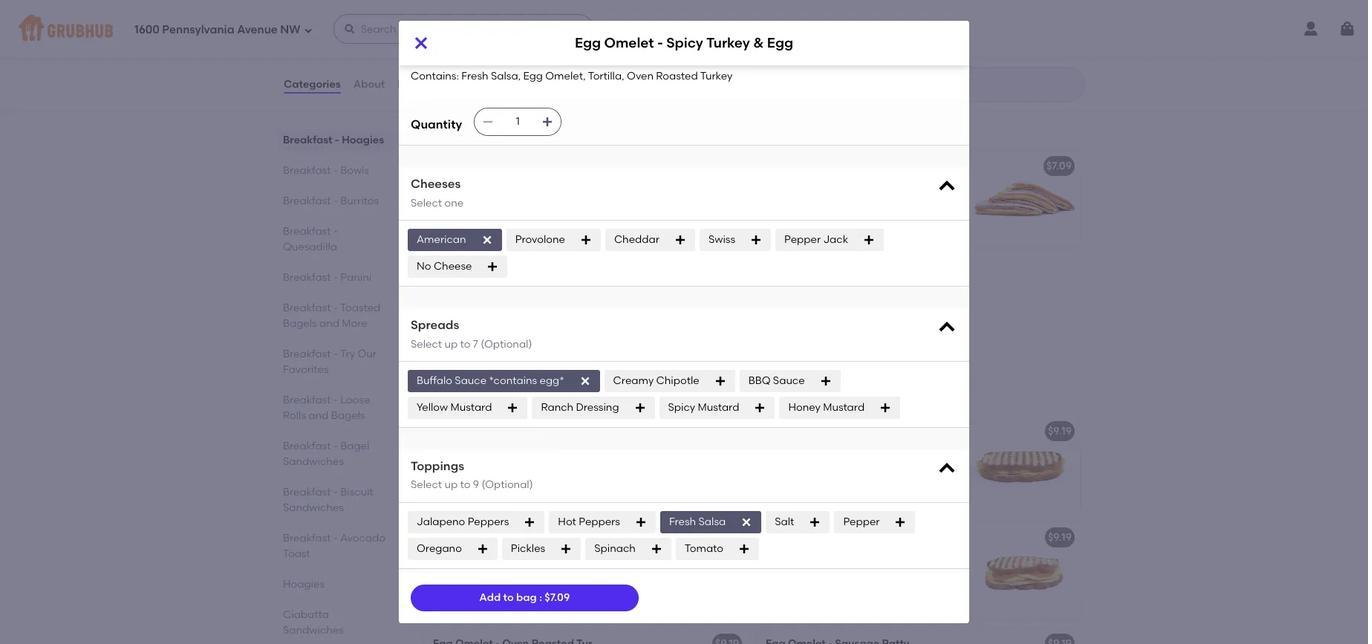 Task type: describe. For each thing, give the bounding box(es) containing it.
egg omelet - honey smoked turkey
[[766, 531, 947, 544]]

burritos
[[341, 195, 379, 207]]

cheddar
[[614, 233, 660, 246]]

to for spreads
[[460, 338, 471, 350]]

mustard for honey mustard
[[824, 401, 865, 414]]

pepper for pepper
[[844, 515, 880, 528]]

- inside "breakfast - loose rolls and bagels"
[[334, 394, 338, 406]]

egg omelet - ham
[[433, 531, 527, 544]]

contains: panini bread, applewood smoked bacon, egg omelet
[[433, 446, 611, 473]]

panini up ranch on the bottom left of page
[[514, 382, 563, 400]]

meat, for ham
[[553, 552, 582, 565]]

spicy mustard
[[668, 401, 740, 414]]

toast
[[283, 548, 310, 560]]

american
[[417, 233, 466, 246]]

quantity
[[411, 117, 462, 131]]

1 vertical spatial ham
[[921, 180, 945, 193]]

oregano
[[417, 542, 462, 555]]

loose
[[341, 394, 370, 406]]

breakfast - burritos tab
[[283, 193, 387, 209]]

panini for egg omelet - ham
[[484, 552, 515, 565]]

omelet, inside contains: fresh salsa, egg omelet, tortilla, oven roasted turkey
[[568, 287, 608, 299]]

0 horizontal spatial oven
[[472, 302, 499, 314]]

buffalo sauce *contains egg*
[[417, 374, 564, 387]]

breakfast for breakfast - hoagies tab
[[283, 134, 333, 146]]

aioli,
[[517, 180, 541, 193]]

breakfast for breakfast - panini tab
[[283, 271, 331, 284]]

magnifying glass icon image
[[835, 76, 853, 94]]

our
[[358, 348, 377, 360]]

7
[[473, 338, 478, 350]]

cream
[[571, 180, 606, 193]]

egg omelet - applewood smoked bacon image
[[637, 415, 748, 512]]

cheese,
[[433, 196, 474, 208]]

pickles
[[511, 542, 546, 555]]

mustard for spicy mustard
[[698, 401, 740, 414]]

fresh salsa
[[669, 515, 726, 528]]

breakfast - bowls tab
[[283, 163, 387, 178]]

sandwiches inside "tab"
[[283, 624, 344, 637]]

about button
[[353, 58, 386, 111]]

to for toppings
[[460, 479, 471, 491]]

svg image for jalapeno peppers
[[524, 516, 536, 528]]

panini inside tab
[[341, 271, 372, 284]]

hoagies inside tab
[[342, 134, 384, 146]]

spreads
[[411, 318, 460, 332]]

contains: for egg omelet - spicy turkey & egg image
[[433, 287, 481, 299]]

ciabatta
[[283, 609, 329, 621]]

about
[[353, 78, 385, 91]]

tortilla
[[476, 37, 510, 49]]

0 horizontal spatial $7.09
[[545, 591, 570, 604]]

breakfast - quesadilla inside tab
[[283, 225, 338, 253]]

breakfast - hoagies tab
[[283, 132, 387, 148]]

creamy
[[614, 374, 654, 387]]

svg image for oregano
[[477, 543, 489, 555]]

svg image for creamy chipotle
[[715, 375, 727, 387]]

peppers for hot peppers
[[579, 515, 620, 528]]

bagel
[[341, 440, 370, 453]]

turkey inside contains: garlic aioli, plain cream cheese, spinach, tomato, egg omelet, tortilla, oven roasted turkey
[[588, 211, 621, 223]]

contains: up quantity
[[411, 70, 459, 82]]

contains: egg omelet, tortilla, ham
[[766, 180, 945, 193]]

breakfast - biscuit sandwiches
[[283, 486, 374, 514]]

tomato
[[685, 542, 724, 555]]

$5.99
[[713, 0, 739, 13]]

ham for $9.19
[[503, 531, 527, 544]]

2 vertical spatial to
[[503, 591, 514, 604]]

breakfast - toasted bagels and more
[[283, 302, 381, 330]]

biscuit
[[341, 486, 374, 499]]

categories
[[284, 78, 341, 91]]

ranch
[[541, 401, 574, 414]]

egg omelet - ham image
[[637, 521, 748, 618]]

contains: for egg omelet - applewood smoked bacon image
[[433, 446, 481, 458]]

yellow mustard
[[417, 401, 492, 414]]

and for bagels
[[309, 409, 329, 422]]

chipotle
[[657, 374, 700, 387]]

egg omelet - egg image for $9.19
[[970, 415, 1081, 512]]

bag
[[517, 591, 537, 604]]

dressing
[[576, 401, 619, 414]]

Input item quantity number field
[[502, 109, 534, 135]]

- inside breakfast - try our favorites
[[334, 348, 338, 360]]

cheddar,
[[484, 21, 531, 34]]

egg omelet - honey smoked turkey image
[[970, 521, 1081, 618]]

breakfast - bagel sandwiches tab
[[283, 438, 387, 470]]

breakfast - panini inside tab
[[283, 271, 372, 284]]

try
[[340, 348, 355, 360]]

breakfast - bagel sandwiches
[[283, 440, 370, 468]]

plain
[[544, 180, 568, 193]]

tortilla, inside contains: garlic aioli, plain cream cheese, spinach, tomato, egg omelet, tortilla, oven roasted turkey
[[476, 211, 512, 223]]

fresh inside contains: cheddar, fresh salsa, egg omelet, tortilla burrito
[[534, 21, 561, 34]]

egg omelet - applewood smoked bacon
[[433, 425, 641, 437]]

sandwiches for bagel
[[283, 456, 344, 468]]

$9.19 for egg omelet - egg
[[1048, 425, 1072, 437]]

contains: for $5.99's egg omelet - egg image
[[433, 21, 481, 34]]

breakfast for breakfast - toasted bagels and more tab
[[283, 302, 331, 314]]

breakfast for the breakfast - quesadilla tab
[[283, 225, 331, 238]]

categories button
[[283, 58, 342, 111]]

egg omelet - ham & egg image
[[970, 150, 1081, 246]]

jack
[[824, 233, 849, 246]]

bacon
[[608, 425, 641, 437]]

1600
[[135, 23, 160, 36]]

breakfast for the breakfast - bowls tab
[[283, 164, 331, 177]]

yellow
[[417, 401, 448, 414]]

svg image for no cheese
[[487, 261, 499, 273]]

contains: for egg omelet - egg image corresponding to $9.19
[[766, 446, 814, 458]]

breakfast - bowls
[[283, 164, 369, 177]]

honey mustard
[[789, 401, 865, 414]]

fresh left the salsa
[[669, 515, 696, 528]]

mustard for yellow mustard
[[451, 401, 492, 414]]

buffalo
[[417, 374, 453, 387]]

omelet inside contains: panini bread, applewood smoked bacon, egg omelet
[[536, 461, 574, 473]]

1 vertical spatial salsa,
[[491, 70, 521, 82]]

svg image for salt
[[810, 516, 821, 528]]

breakfast for breakfast - avocado toast tab
[[283, 532, 331, 545]]

avenue
[[237, 23, 278, 36]]

bacon,
[[477, 461, 512, 473]]

swiss
[[709, 233, 736, 246]]

ham for $7.09
[[835, 159, 860, 172]]

sauce for buffalo
[[455, 374, 487, 387]]

jalapeno peppers
[[417, 515, 509, 528]]

*contains
[[489, 374, 537, 387]]

turkey inside contains: fresh salsa, egg omelet, tortilla, oven roasted turkey
[[545, 302, 578, 314]]

breakfast - avocado toast
[[283, 532, 386, 560]]

egg omelet - oven roasted turkey image
[[637, 628, 748, 644]]

tomato,
[[523, 196, 564, 208]]

9
[[473, 479, 479, 491]]

2 horizontal spatial oven
[[627, 70, 654, 82]]

spinach,
[[477, 196, 521, 208]]

select for cheeses
[[411, 197, 442, 209]]

add to bag : $7.09
[[480, 591, 570, 604]]

applewood for -
[[503, 425, 561, 437]]

bread, for honey
[[850, 552, 884, 565]]

omelet, inside contains: cheddar, fresh salsa, egg omelet, tortilla burrito
[[433, 37, 474, 49]]

rolls
[[283, 409, 306, 422]]

egg inside contains: cheddar, fresh salsa, egg omelet, tortilla burrito
[[596, 21, 615, 34]]

0 horizontal spatial honey
[[789, 401, 821, 414]]

select for toppings
[[411, 479, 442, 491]]

0 vertical spatial egg omelet - spicy turkey & egg
[[575, 34, 794, 52]]

breakfast - loose rolls and bagels tab
[[283, 392, 387, 424]]

- inside breakfast - biscuit sandwiches
[[334, 486, 338, 499]]

contains: for egg omelet - honey smoked turkey image
[[766, 552, 814, 565]]

pennsylvania
[[162, 23, 235, 36]]

0 vertical spatial garlic
[[503, 159, 534, 172]]

and for more
[[320, 317, 340, 330]]

more
[[342, 317, 368, 330]]

$7.09 for contains: egg omelet, tortilla, ham
[[1047, 159, 1072, 172]]

main navigation navigation
[[0, 0, 1369, 58]]

bowls
[[341, 164, 369, 177]]

breakfast - panini tab
[[283, 270, 387, 285]]



Task type: vqa. For each thing, say whether or not it's contained in the screenshot.
the bottommost Select
yes



Task type: locate. For each thing, give the bounding box(es) containing it.
smoked for egg omelet - garlic smoked turkey & egg
[[536, 159, 578, 172]]

bbq sauce
[[749, 374, 805, 387]]

0 vertical spatial bagels
[[283, 317, 317, 330]]

bread,
[[518, 446, 551, 458], [850, 446, 884, 458], [518, 552, 551, 565], [850, 552, 884, 565]]

1 vertical spatial breakfast - quesadilla
[[283, 225, 338, 253]]

ciabatta sandwiches
[[283, 609, 344, 637]]

ranch dressing
[[541, 401, 619, 414]]

1 mustard from the left
[[451, 401, 492, 414]]

svg image right swiss in the top right of the page
[[751, 234, 762, 246]]

-
[[496, 0, 500, 13], [658, 34, 663, 52], [503, 116, 510, 135], [335, 134, 339, 146], [496, 159, 500, 172], [829, 159, 833, 172], [334, 164, 338, 177], [334, 195, 338, 207], [334, 225, 338, 238], [496, 266, 500, 278], [334, 271, 338, 284], [334, 302, 338, 314], [334, 348, 338, 360], [503, 382, 510, 400], [334, 394, 338, 406], [496, 425, 500, 437], [829, 425, 833, 437], [334, 440, 338, 453], [334, 486, 338, 499], [496, 531, 500, 544], [829, 531, 833, 544], [334, 532, 338, 545]]

peppers
[[468, 515, 509, 528], [579, 515, 620, 528]]

smoked for egg omelet - applewood smoked bacon
[[564, 425, 605, 437]]

1 vertical spatial spicy
[[503, 266, 530, 278]]

0 horizontal spatial breakfast - panini
[[283, 271, 372, 284]]

spinach
[[595, 542, 636, 555]]

(optional) right 7
[[481, 338, 532, 350]]

roasted down the 'tomato,'
[[544, 211, 586, 223]]

1600 pennsylvania avenue nw
[[135, 23, 301, 36]]

egg omelet - egg for panini
[[766, 425, 855, 437]]

applewood
[[503, 425, 561, 437], [553, 446, 611, 458]]

select down spreads
[[411, 338, 442, 350]]

1 vertical spatial applewood
[[553, 446, 611, 458]]

1 vertical spatial hoagies
[[283, 578, 325, 591]]

pepper left "jack"
[[785, 233, 821, 246]]

breakfast up breakfast - burritos
[[283, 164, 331, 177]]

egg omelet - garlic smoked turkey & egg
[[433, 159, 646, 172]]

0 vertical spatial select
[[411, 197, 442, 209]]

toasted
[[340, 302, 381, 314]]

omelet, inside contains: garlic aioli, plain cream cheese, spinach, tomato, egg omelet, tortilla, oven roasted turkey
[[433, 211, 474, 223]]

svg image right input item quantity number field
[[542, 116, 554, 128]]

0 vertical spatial up
[[445, 338, 458, 350]]

peppers for jalapeno peppers
[[468, 515, 509, 528]]

0 vertical spatial and
[[320, 317, 340, 330]]

0 vertical spatial honey
[[789, 401, 821, 414]]

hoagies tab
[[283, 577, 387, 592]]

1 horizontal spatial pepper
[[844, 515, 880, 528]]

egg*
[[540, 374, 564, 387]]

1 select from the top
[[411, 197, 442, 209]]

bread, down egg omelet - honey smoked turkey
[[850, 552, 884, 565]]

hoagies inside 'tab'
[[283, 578, 325, 591]]

egg omelet - egg image for $5.99
[[637, 0, 748, 87]]

meat,
[[553, 552, 582, 565], [886, 552, 915, 565]]

panini down egg omelet - ham
[[484, 552, 515, 565]]

contains: cheddar, fresh salsa, egg omelet, tortilla burrito
[[433, 21, 615, 49]]

contains: panini bread, egg omelet
[[766, 446, 946, 458]]

to left the 9
[[460, 479, 471, 491]]

svg image down jalapeno peppers
[[477, 543, 489, 555]]

quesadilla inside the breakfast - quesadilla tab
[[283, 241, 337, 253]]

to inside spreads select up to 7 (optional)
[[460, 338, 471, 350]]

favorites
[[283, 363, 329, 376]]

2 horizontal spatial ham
[[921, 180, 945, 193]]

1 vertical spatial bagels
[[331, 409, 365, 422]]

sandwiches inside breakfast - biscuit sandwiches
[[283, 502, 344, 514]]

breakfast up rolls
[[283, 394, 331, 406]]

quesadilla up the egg omelet - garlic smoked turkey & egg
[[514, 116, 599, 135]]

0 horizontal spatial pepper
[[785, 233, 821, 246]]

no
[[417, 260, 431, 273]]

1 horizontal spatial peppers
[[579, 515, 620, 528]]

sauce up yellow mustard
[[455, 374, 487, 387]]

1 vertical spatial honey
[[835, 531, 868, 544]]

0 horizontal spatial contains: panini bread, meat, egg omelet
[[433, 552, 604, 580]]

breakfast for breakfast - biscuit sandwiches tab
[[283, 486, 331, 499]]

1 horizontal spatial egg omelet - egg
[[766, 425, 855, 437]]

contains: fresh salsa, egg omelet, tortilla, oven roasted turkey down the burrito
[[411, 70, 733, 82]]

pepper for pepper jack
[[785, 233, 821, 246]]

sauce for bbq
[[773, 374, 805, 387]]

0 horizontal spatial mustard
[[451, 401, 492, 414]]

cheeses
[[411, 177, 461, 191]]

svg image right cheese at the left top of page
[[487, 261, 499, 273]]

honey
[[789, 401, 821, 414], [835, 531, 868, 544]]

bread, for applewood
[[518, 446, 551, 458]]

2 vertical spatial roasted
[[501, 302, 543, 314]]

1 horizontal spatial sauce
[[773, 374, 805, 387]]

up inside toppings select up to 9 (optional)
[[445, 479, 458, 491]]

contains: panini bread, meat, egg omelet for honey
[[766, 552, 937, 580]]

spreads select up to 7 (optional)
[[411, 318, 532, 350]]

0 vertical spatial contains: fresh salsa, egg omelet, tortilla, oven roasted turkey
[[411, 70, 733, 82]]

reviews button
[[397, 58, 440, 111]]

breakfast up favorites at bottom left
[[283, 348, 331, 360]]

2 horizontal spatial roasted
[[656, 70, 698, 82]]

roasted inside contains: garlic aioli, plain cream cheese, spinach, tomato, egg omelet, tortilla, oven roasted turkey
[[544, 211, 586, 223]]

svg image
[[1339, 20, 1357, 38], [344, 23, 356, 35], [304, 26, 313, 35], [482, 116, 494, 128], [937, 176, 958, 197], [481, 234, 493, 246], [580, 234, 592, 246], [675, 234, 687, 246], [864, 234, 875, 246], [937, 317, 958, 338], [755, 402, 766, 414], [880, 402, 892, 414], [937, 458, 958, 479], [635, 516, 647, 528], [895, 516, 907, 528], [560, 543, 572, 555], [739, 543, 751, 555]]

pepper
[[785, 233, 821, 246], [844, 515, 880, 528]]

breakfast - try our favorites tab
[[283, 346, 387, 377]]

sandwiches down ciabatta
[[283, 624, 344, 637]]

1 vertical spatial egg omelet - egg image
[[970, 415, 1081, 512]]

breakfast down rolls
[[283, 440, 331, 453]]

salsa, down tortilla
[[491, 70, 521, 82]]

up for spreads
[[445, 338, 458, 350]]

1 vertical spatial quesadilla
[[283, 241, 337, 253]]

contains: fresh salsa, egg omelet, tortilla, oven roasted turkey up spreads select up to 7 (optional)
[[433, 287, 608, 314]]

sandwiches for biscuit
[[283, 502, 344, 514]]

panini for egg omelet - egg
[[817, 446, 848, 458]]

quesadilla up breakfast - panini tab
[[283, 241, 337, 253]]

contains: down cheese at the left top of page
[[433, 287, 481, 299]]

2 vertical spatial sandwiches
[[283, 624, 344, 637]]

0 horizontal spatial sauce
[[455, 374, 487, 387]]

contains: inside contains: garlic aioli, plain cream cheese, spinach, tomato, egg omelet, tortilla, oven roasted turkey
[[433, 180, 481, 193]]

contains: garlic aioli, plain cream cheese, spinach, tomato, egg omelet, tortilla, oven roasted turkey
[[433, 180, 621, 223]]

pepper jack
[[785, 233, 849, 246]]

2 contains: panini bread, meat, egg omelet from the left
[[766, 552, 937, 580]]

jalapeno
[[417, 515, 465, 528]]

contains: panini bread, meat, egg omelet down egg omelet - honey smoked turkey
[[766, 552, 937, 580]]

1 vertical spatial oven
[[515, 211, 542, 223]]

2 up from the top
[[445, 479, 458, 491]]

contains: up cheese,
[[433, 180, 481, 193]]

fresh down tortilla
[[462, 70, 489, 82]]

panini inside contains: panini bread, applewood smoked bacon, egg omelet
[[484, 446, 515, 458]]

svg image down creamy at left
[[634, 402, 646, 414]]

to left 7
[[460, 338, 471, 350]]

0 horizontal spatial quesadilla
[[283, 241, 337, 253]]

breakfast - burritos
[[283, 195, 379, 207]]

0 vertical spatial pepper
[[785, 233, 821, 246]]

0 vertical spatial roasted
[[656, 70, 698, 82]]

contains: down egg omelet - ham
[[433, 552, 481, 565]]

breakfast up yellow mustard
[[423, 382, 500, 400]]

quesadilla
[[514, 116, 599, 135], [283, 241, 337, 253]]

svg image for spinach
[[651, 543, 663, 555]]

contains: panini bread, meat, egg omelet
[[433, 552, 604, 580], [766, 552, 937, 580]]

mustard down buffalo sauce *contains egg*
[[451, 401, 492, 414]]

1 vertical spatial to
[[460, 479, 471, 491]]

smoked inside contains: panini bread, applewood smoked bacon, egg omelet
[[433, 461, 474, 473]]

(optional) inside toppings select up to 9 (optional)
[[482, 479, 533, 491]]

breakfast - quesadilla tab
[[283, 224, 387, 255]]

svg image right the salsa
[[741, 516, 753, 528]]

1 contains: panini bread, meat, egg omelet from the left
[[433, 552, 604, 580]]

svg image for bbq sauce
[[820, 375, 832, 387]]

0 vertical spatial egg omelet - egg
[[433, 0, 522, 13]]

smoked for contains: panini bread, applewood smoked bacon, egg omelet
[[433, 461, 474, 473]]

smoked
[[536, 159, 578, 172], [564, 425, 605, 437], [433, 461, 474, 473], [870, 531, 912, 544]]

egg omelet - sausage patty image
[[970, 628, 1081, 644]]

egg omelet - spicy turkey & egg image
[[637, 256, 748, 353]]

reviews
[[398, 78, 439, 91]]

svg image for fresh salsa
[[741, 516, 753, 528]]

1 vertical spatial pepper
[[844, 515, 880, 528]]

breakfast for breakfast - loose rolls and bagels tab
[[283, 394, 331, 406]]

contains: down honey mustard
[[766, 446, 814, 458]]

2 vertical spatial oven
[[472, 302, 499, 314]]

3 mustard from the left
[[824, 401, 865, 414]]

contains: panini bread, meat, egg omelet up add to bag : $7.09
[[433, 552, 604, 580]]

$9.19 for egg omelet - honey smoked turkey
[[1048, 531, 1072, 544]]

1 up from the top
[[445, 338, 458, 350]]

salsa, down provolone
[[513, 287, 543, 299]]

nw
[[280, 23, 301, 36]]

1 horizontal spatial breakfast - panini
[[423, 382, 563, 400]]

smoked for egg omelet - honey smoked turkey
[[870, 531, 912, 544]]

2 vertical spatial select
[[411, 479, 442, 491]]

bagels up favorites at bottom left
[[283, 317, 317, 330]]

one
[[445, 197, 464, 209]]

select inside spreads select up to 7 (optional)
[[411, 338, 442, 350]]

breakfast - panini up breakfast - toasted bagels and more
[[283, 271, 372, 284]]

peppers up egg omelet - ham
[[468, 515, 509, 528]]

breakfast - quesadilla down breakfast - burritos
[[283, 225, 338, 253]]

burrito
[[512, 37, 546, 49]]

mustard up contains: panini bread, egg omelet
[[824, 401, 865, 414]]

breakfast inside "breakfast - loose rolls and bagels"
[[283, 394, 331, 406]]

breakfast for the breakfast - burritos tab
[[283, 195, 331, 207]]

svg image down *contains on the left
[[507, 402, 519, 414]]

1 vertical spatial select
[[411, 338, 442, 350]]

1 horizontal spatial contains: panini bread, meat, egg omelet
[[766, 552, 937, 580]]

1 vertical spatial egg omelet - egg
[[766, 425, 855, 437]]

breakfast inside breakfast - bagel sandwiches
[[283, 440, 331, 453]]

breakfast down breakfast - panini tab
[[283, 302, 331, 314]]

bagels inside "breakfast - loose rolls and bagels"
[[331, 409, 365, 422]]

breakfast down breakfast - bowls
[[283, 195, 331, 207]]

svg image up pickles
[[524, 516, 536, 528]]

up inside spreads select up to 7 (optional)
[[445, 338, 458, 350]]

0 vertical spatial oven
[[627, 70, 654, 82]]

svg image
[[412, 34, 430, 52], [542, 116, 554, 128], [751, 234, 762, 246], [487, 261, 499, 273], [579, 375, 591, 387], [715, 375, 727, 387], [820, 375, 832, 387], [507, 402, 519, 414], [634, 402, 646, 414], [524, 516, 536, 528], [741, 516, 753, 528], [810, 516, 821, 528], [477, 543, 489, 555], [651, 543, 663, 555]]

salsa
[[699, 515, 726, 528]]

1 vertical spatial (optional)
[[482, 479, 533, 491]]

breakfast inside breakfast - try our favorites
[[283, 348, 331, 360]]

0 horizontal spatial breakfast - quesadilla
[[283, 225, 338, 253]]

1 meat, from the left
[[553, 552, 582, 565]]

bread, up :
[[518, 552, 551, 565]]

contains: up tortilla
[[433, 21, 481, 34]]

svg image up honey mustard
[[820, 375, 832, 387]]

bagels down "loose"
[[331, 409, 365, 422]]

toppings select up to 9 (optional)
[[411, 459, 533, 491]]

egg inside contains: fresh salsa, egg omelet, tortilla, oven roasted turkey
[[546, 287, 565, 299]]

contains:
[[433, 21, 481, 34], [411, 70, 459, 82], [433, 180, 481, 193], [766, 180, 814, 193], [433, 287, 481, 299], [433, 446, 481, 458], [766, 446, 814, 458], [433, 552, 481, 565], [766, 552, 814, 565]]

hot peppers
[[558, 515, 620, 528]]

applewood for bread,
[[553, 446, 611, 458]]

2 meat, from the left
[[886, 552, 915, 565]]

0 horizontal spatial roasted
[[501, 302, 543, 314]]

contains: down egg omelet - ham & egg
[[766, 180, 814, 193]]

applewood inside contains: panini bread, applewood smoked bacon, egg omelet
[[553, 446, 611, 458]]

svg image for swiss
[[751, 234, 762, 246]]

(optional) for toppings
[[482, 479, 533, 491]]

1 peppers from the left
[[468, 515, 509, 528]]

0 vertical spatial salsa,
[[563, 21, 593, 34]]

fresh inside contains: fresh salsa, egg omelet, tortilla, oven roasted turkey
[[484, 287, 511, 299]]

breakfast - quesadilla up the egg omelet - garlic smoked turkey & egg
[[423, 116, 599, 135]]

cheeses select one
[[411, 177, 464, 209]]

cheese
[[434, 260, 472, 273]]

- inside breakfast - avocado toast
[[334, 532, 338, 545]]

1 horizontal spatial $7.09
[[714, 159, 739, 172]]

to left bag
[[503, 591, 514, 604]]

and left more
[[320, 317, 340, 330]]

hoagies up ciabatta
[[283, 578, 325, 591]]

:
[[540, 591, 542, 604]]

- inside breakfast - bagel sandwiches
[[334, 440, 338, 453]]

and inside "breakfast - loose rolls and bagels"
[[309, 409, 329, 422]]

breakfast
[[423, 116, 500, 135], [283, 134, 333, 146], [283, 164, 331, 177], [283, 195, 331, 207], [283, 225, 331, 238], [283, 271, 331, 284], [283, 302, 331, 314], [283, 348, 331, 360], [423, 382, 500, 400], [283, 394, 331, 406], [283, 440, 331, 453], [283, 486, 331, 499], [283, 532, 331, 545]]

roasted inside contains: fresh salsa, egg omelet, tortilla, oven roasted turkey
[[501, 302, 543, 314]]

contains: for egg omelet - ham & egg image
[[766, 180, 814, 193]]

breakfast for 'breakfast - bagel sandwiches' tab
[[283, 440, 331, 453]]

1 vertical spatial up
[[445, 479, 458, 491]]

oven up spreads select up to 7 (optional)
[[472, 302, 499, 314]]

breakfast left input item quantity number field
[[423, 116, 500, 135]]

pepper up egg omelet - honey smoked turkey
[[844, 515, 880, 528]]

contains: panini bread, meat, egg omelet for ham
[[433, 552, 604, 580]]

svg image for yellow mustard
[[507, 402, 519, 414]]

1 vertical spatial breakfast - panini
[[423, 382, 563, 400]]

up down toppings
[[445, 479, 458, 491]]

0 horizontal spatial ham
[[503, 531, 527, 544]]

breakfast inside breakfast - biscuit sandwiches
[[283, 486, 331, 499]]

contains: inside contains: panini bread, applewood smoked bacon, egg omelet
[[433, 446, 481, 458]]

0 vertical spatial egg omelet - egg image
[[637, 0, 748, 87]]

1 vertical spatial roasted
[[544, 211, 586, 223]]

$9.19 for egg omelet - ham
[[716, 531, 739, 544]]

svg image for ranch dressing
[[634, 402, 646, 414]]

select for spreads
[[411, 338, 442, 350]]

hoagies up bowls
[[342, 134, 384, 146]]

sandwiches up breakfast - biscuit sandwiches
[[283, 456, 344, 468]]

contains: down salt
[[766, 552, 814, 565]]

2 select from the top
[[411, 338, 442, 350]]

1 horizontal spatial mustard
[[698, 401, 740, 414]]

oven down the 'tomato,'
[[515, 211, 542, 223]]

$7.09 for contains: garlic aioli, plain cream cheese, spinach, tomato, egg omelet, tortilla, oven roasted turkey
[[714, 159, 739, 172]]

svg image up ranch dressing
[[579, 375, 591, 387]]

bread, for ham
[[518, 552, 551, 565]]

0 horizontal spatial bagels
[[283, 317, 317, 330]]

svg image for buffalo sauce *contains egg*
[[579, 375, 591, 387]]

0 vertical spatial breakfast - panini
[[283, 271, 372, 284]]

mustard
[[451, 401, 492, 414], [698, 401, 740, 414], [824, 401, 865, 414]]

and
[[320, 317, 340, 330], [309, 409, 329, 422]]

1 vertical spatial sandwiches
[[283, 502, 344, 514]]

2 peppers from the left
[[579, 515, 620, 528]]

0 vertical spatial sandwiches
[[283, 456, 344, 468]]

ciabatta sandwiches tab
[[283, 607, 387, 638]]

meat, for honey
[[886, 552, 915, 565]]

panini down egg omelet - honey smoked turkey
[[817, 552, 848, 565]]

contains: inside contains: fresh salsa, egg omelet, tortilla, oven roasted turkey
[[433, 287, 481, 299]]

$7.09
[[714, 159, 739, 172], [1047, 159, 1072, 172], [545, 591, 570, 604]]

3 sandwiches from the top
[[283, 624, 344, 637]]

1 vertical spatial garlic
[[484, 180, 515, 193]]

tortilla, inside contains: fresh salsa, egg omelet, tortilla, oven roasted turkey
[[433, 302, 470, 314]]

egg omelet - egg for cheddar,
[[433, 0, 522, 13]]

breakfast - panini
[[283, 271, 372, 284], [423, 382, 563, 400]]

salsa,
[[563, 21, 593, 34], [491, 70, 521, 82], [513, 287, 543, 299]]

select
[[411, 197, 442, 209], [411, 338, 442, 350], [411, 479, 442, 491]]

egg omelet - egg image
[[637, 0, 748, 87], [970, 415, 1081, 512]]

bagels inside breakfast - toasted bagels and more
[[283, 317, 317, 330]]

breakfast - panini up yellow mustard
[[423, 382, 563, 400]]

1 horizontal spatial ham
[[835, 159, 860, 172]]

2 sandwiches from the top
[[283, 502, 344, 514]]

up left 7
[[445, 338, 458, 350]]

hoagies
[[342, 134, 384, 146], [283, 578, 325, 591]]

egg inside contains: garlic aioli, plain cream cheese, spinach, tomato, egg omelet, tortilla, oven roasted turkey
[[567, 196, 587, 208]]

panini up bacon,
[[484, 446, 515, 458]]

bread, inside contains: panini bread, applewood smoked bacon, egg omelet
[[518, 446, 551, 458]]

breakfast for the breakfast - try our favorites 'tab'
[[283, 348, 331, 360]]

mustard down chipotle
[[698, 401, 740, 414]]

garlic inside contains: garlic aioli, plain cream cheese, spinach, tomato, egg omelet, tortilla, oven roasted turkey
[[484, 180, 515, 193]]

spicy
[[667, 34, 704, 52], [503, 266, 530, 278], [668, 401, 696, 414]]

2 horizontal spatial $7.09
[[1047, 159, 1072, 172]]

(optional) for spreads
[[481, 338, 532, 350]]

0 horizontal spatial hoagies
[[283, 578, 325, 591]]

1 horizontal spatial egg omelet - egg image
[[970, 415, 1081, 512]]

egg omelet - garlic smoked turkey & egg image
[[637, 150, 748, 246]]

and right rolls
[[309, 409, 329, 422]]

peppers up spinach
[[579, 515, 620, 528]]

sandwiches inside breakfast - bagel sandwiches
[[283, 456, 344, 468]]

svg image up reviews at the top of the page
[[412, 34, 430, 52]]

0 vertical spatial (optional)
[[481, 338, 532, 350]]

contains: for egg omelet - ham image
[[433, 552, 481, 565]]

1 sandwiches from the top
[[283, 456, 344, 468]]

omelet
[[456, 0, 493, 13], [605, 34, 654, 52], [456, 159, 493, 172], [788, 159, 826, 172], [456, 266, 493, 278], [456, 425, 493, 437], [788, 425, 826, 437], [908, 446, 946, 458], [536, 461, 574, 473], [456, 531, 493, 544], [788, 531, 826, 544], [433, 567, 471, 580], [766, 567, 804, 580]]

to inside toppings select up to 9 (optional)
[[460, 479, 471, 491]]

bread, for egg
[[850, 446, 884, 458]]

1 horizontal spatial bagels
[[331, 409, 365, 422]]

applewood up contains: panini bread, applewood smoked bacon, egg omelet
[[503, 425, 561, 437]]

meat, down hot
[[553, 552, 582, 565]]

egg inside contains: panini bread, applewood smoked bacon, egg omelet
[[514, 461, 534, 473]]

roasted down main navigation navigation
[[656, 70, 698, 82]]

panini up toasted in the top left of the page
[[341, 271, 372, 284]]

0 vertical spatial hoagies
[[342, 134, 384, 146]]

provolone
[[515, 233, 565, 246]]

roasted
[[656, 70, 698, 82], [544, 211, 586, 223], [501, 302, 543, 314]]

0 horizontal spatial egg omelet - egg
[[433, 0, 522, 13]]

contains: up toppings
[[433, 446, 481, 458]]

(optional) inside spreads select up to 7 (optional)
[[481, 338, 532, 350]]

panini for egg omelet - applewood smoked bacon
[[484, 446, 515, 458]]

select down toppings
[[411, 479, 442, 491]]

egg omelet - ham & egg
[[766, 159, 893, 172]]

1 horizontal spatial honey
[[835, 531, 868, 544]]

breakfast inside breakfast - avocado toast
[[283, 532, 331, 545]]

1 horizontal spatial meat,
[[886, 552, 915, 565]]

1 vertical spatial egg omelet - spicy turkey & egg
[[433, 266, 599, 278]]

breakfast - try our favorites
[[283, 348, 377, 376]]

2 vertical spatial spicy
[[668, 401, 696, 414]]

svg image right spinach
[[651, 543, 663, 555]]

0 horizontal spatial egg omelet - egg image
[[637, 0, 748, 87]]

1 horizontal spatial hoagies
[[342, 134, 384, 146]]

breakfast up breakfast - bowls
[[283, 134, 333, 146]]

applewood down ranch dressing
[[553, 446, 611, 458]]

oven inside contains: garlic aioli, plain cream cheese, spinach, tomato, egg omelet, tortilla, oven roasted turkey
[[515, 211, 542, 223]]

egg omelet - spicy turkey & egg down provolone
[[433, 266, 599, 278]]

svg image up spicy mustard
[[715, 375, 727, 387]]

breakfast - hoagies
[[283, 134, 384, 146]]

2 sauce from the left
[[773, 374, 805, 387]]

0 horizontal spatial meat,
[[553, 552, 582, 565]]

creamy chipotle
[[614, 374, 700, 387]]

up for toppings
[[445, 479, 458, 491]]

egg omelet - egg up cheddar,
[[433, 0, 522, 13]]

toppings
[[411, 459, 465, 473]]

2 vertical spatial ham
[[503, 531, 527, 544]]

add
[[480, 591, 501, 604]]

breakfast down breakfast - burritos
[[283, 225, 331, 238]]

1 horizontal spatial oven
[[515, 211, 542, 223]]

breakfast - avocado toast tab
[[283, 531, 387, 562]]

2 mustard from the left
[[698, 401, 740, 414]]

select inside cheeses select one
[[411, 197, 442, 209]]

bread, down egg omelet - applewood smoked bacon
[[518, 446, 551, 458]]

svg image right salt
[[810, 516, 821, 528]]

sauce
[[455, 374, 487, 387], [773, 374, 805, 387]]

breakfast - toasted bagels and more tab
[[283, 300, 387, 331]]

0 vertical spatial ham
[[835, 159, 860, 172]]

0 vertical spatial breakfast - quesadilla
[[423, 116, 599, 135]]

breakfast up breakfast - toasted bagels and more
[[283, 271, 331, 284]]

contains: for egg omelet - garlic smoked turkey & egg image
[[433, 180, 481, 193]]

0 vertical spatial spicy
[[667, 34, 704, 52]]

sauce right the bbq
[[773, 374, 805, 387]]

select inside toppings select up to 9 (optional)
[[411, 479, 442, 491]]

ham
[[835, 159, 860, 172], [921, 180, 945, 193], [503, 531, 527, 544]]

no cheese
[[417, 260, 472, 273]]

panini down honey mustard
[[817, 446, 848, 458]]

contains: fresh salsa, egg omelet, tortilla, oven roasted turkey
[[411, 70, 733, 82], [433, 287, 608, 314]]

oven down main navigation navigation
[[627, 70, 654, 82]]

1 vertical spatial contains: fresh salsa, egg omelet, tortilla, oven roasted turkey
[[433, 287, 608, 314]]

breakfast - biscuit sandwiches tab
[[283, 485, 387, 516]]

salsa, inside contains: fresh salsa, egg omelet, tortilla, oven roasted turkey
[[513, 287, 543, 299]]

1 horizontal spatial quesadilla
[[514, 116, 599, 135]]

0 vertical spatial applewood
[[503, 425, 561, 437]]

and inside breakfast - toasted bagels and more
[[320, 317, 340, 330]]

0 horizontal spatial peppers
[[468, 515, 509, 528]]

0 vertical spatial quesadilla
[[514, 116, 599, 135]]

select down cheeses
[[411, 197, 442, 209]]

breakfast up toast
[[283, 532, 331, 545]]

breakfast inside breakfast - toasted bagels and more
[[283, 302, 331, 314]]

2 vertical spatial salsa,
[[513, 287, 543, 299]]

1 sauce from the left
[[455, 374, 487, 387]]

bread, down honey mustard
[[850, 446, 884, 458]]

salsa, inside contains: cheddar, fresh salsa, egg omelet, tortilla burrito
[[563, 21, 593, 34]]

bbq
[[749, 374, 771, 387]]

fresh up spreads select up to 7 (optional)
[[484, 287, 511, 299]]

panini for egg omelet - honey smoked turkey
[[817, 552, 848, 565]]

breakfast - quesadilla
[[423, 116, 599, 135], [283, 225, 338, 253]]

- inside breakfast - toasted bagels and more
[[334, 302, 338, 314]]

1 horizontal spatial roasted
[[544, 211, 586, 223]]

tortilla,
[[588, 70, 625, 82], [882, 180, 918, 193], [476, 211, 512, 223], [433, 302, 470, 314]]

$9.19 for egg omelet - applewood smoked bacon
[[716, 425, 739, 437]]

avocado
[[341, 532, 386, 545]]

contains: inside contains: cheddar, fresh salsa, egg omelet, tortilla burrito
[[433, 21, 481, 34]]

meat, down egg omelet - honey smoked turkey
[[886, 552, 915, 565]]

2 horizontal spatial mustard
[[824, 401, 865, 414]]

breakfast - loose rolls and bagels
[[283, 394, 370, 422]]

garlic up "spinach," at the top left of page
[[484, 180, 515, 193]]

0 vertical spatial to
[[460, 338, 471, 350]]

1 horizontal spatial breakfast - quesadilla
[[423, 116, 599, 135]]

egg omelet - egg down honey mustard
[[766, 425, 855, 437]]

egg omelet - spicy turkey & egg down $5.99
[[575, 34, 794, 52]]

1 vertical spatial and
[[309, 409, 329, 422]]

3 select from the top
[[411, 479, 442, 491]]



